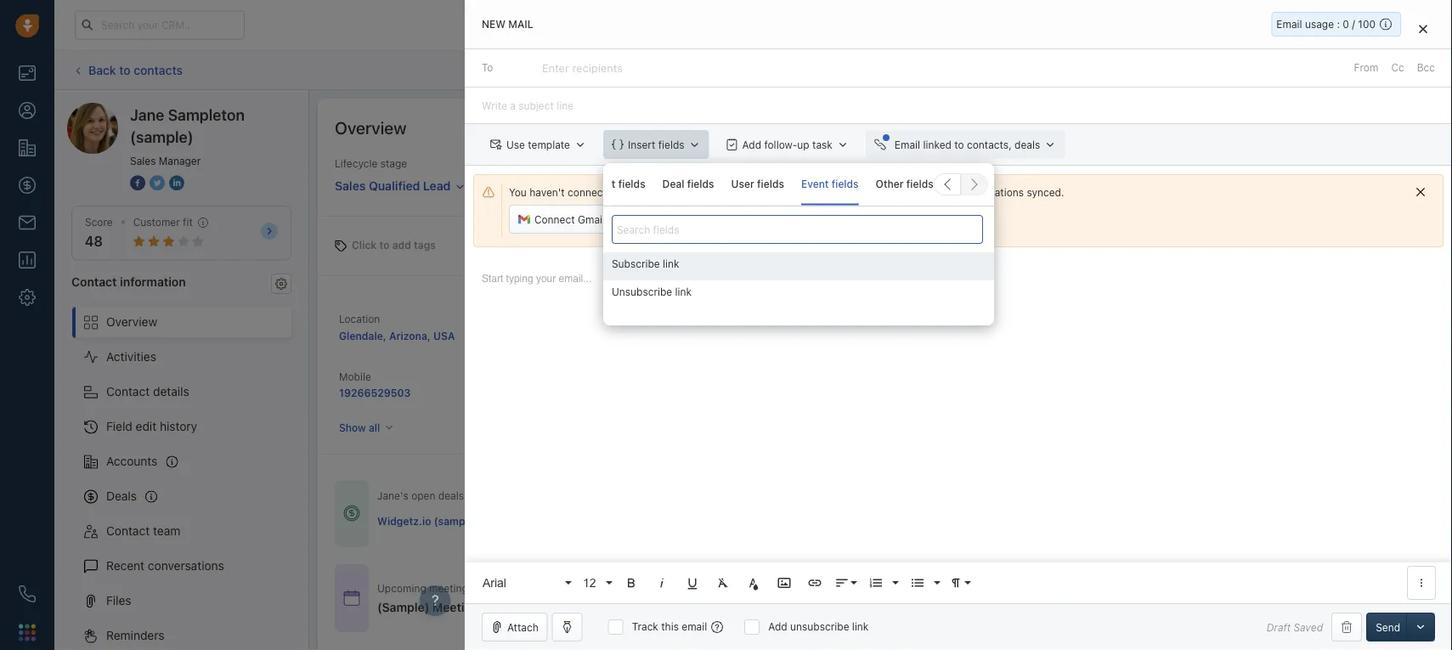 Task type: vqa. For each thing, say whether or not it's contained in the screenshot.
Event at the top of page
yes



Task type: locate. For each thing, give the bounding box(es) containing it.
nov, right 13
[[524, 582, 545, 594]]

0 horizontal spatial widgetz.io
[[377, 515, 431, 527]]

0 horizontal spatial 2023
[[548, 582, 573, 594]]

2 vertical spatial (sample)
[[434, 515, 479, 527]]

jane sampleton (sample)
[[130, 105, 245, 146]]

1 vertical spatial email
[[895, 139, 921, 151]]

0 vertical spatial contact
[[71, 274, 117, 288]]

link right unsubscribe
[[675, 286, 692, 298]]

email inside button
[[895, 139, 921, 151]]

2023 up discussion
[[548, 582, 573, 594]]

accounts
[[596, 312, 641, 323], [106, 454, 158, 468]]

0 vertical spatial widgetz.io
[[596, 329, 650, 341]]

1 horizontal spatial accounts
[[596, 312, 641, 323]]

the down 23:30
[[619, 601, 637, 615]]

0 horizontal spatial widgetz.io (sample) link
[[377, 514, 479, 529]]

2 horizontal spatial add
[[1317, 64, 1336, 76]]

phone image
[[19, 586, 36, 603]]

align image
[[835, 576, 850, 591]]

1 horizontal spatial new
[[576, 182, 598, 194]]

back to contacts
[[88, 63, 183, 77]]

usa
[[434, 330, 455, 342]]

email right this
[[682, 621, 707, 633]]

phone element
[[10, 577, 44, 611]]

deal inside button
[[1339, 64, 1359, 76]]

add
[[1317, 64, 1336, 76], [743, 139, 762, 151], [769, 621, 788, 633]]

12 button
[[577, 566, 615, 600]]

account
[[575, 178, 616, 190]]

1 vertical spatial new
[[576, 182, 598, 194]]

facebook circled image
[[130, 173, 145, 192]]

accounts down unsubscribe
[[596, 312, 641, 323]]

gmail
[[578, 213, 605, 225]]

2 vertical spatial link
[[853, 621, 869, 633]]

clear formatting image
[[716, 576, 731, 591]]

customer
[[133, 216, 180, 228]]

12
[[583, 576, 596, 590]]

contact down activities
[[106, 385, 150, 399]]

1 horizontal spatial widgetz.io
[[596, 329, 650, 341]]

email image
[[1284, 18, 1296, 32]]

you
[[509, 186, 527, 198]]

1 vertical spatial add
[[743, 139, 762, 151]]

connect gmail
[[535, 213, 605, 225]]

sales inside sales qualified lead link
[[335, 179, 366, 193]]

meeting
[[429, 582, 468, 594]]

connect down "haven't"
[[535, 213, 575, 225]]

view details
[[1023, 592, 1081, 604]]

0 horizontal spatial email
[[682, 621, 707, 633]]

1 vertical spatial email
[[682, 621, 707, 633]]

contacts,
[[967, 139, 1012, 151]]

details for view details
[[1049, 592, 1081, 604]]

freshworks switcher image
[[19, 624, 36, 641]]

0 horizontal spatial details
[[153, 385, 189, 399]]

1 vertical spatial overview
[[106, 315, 157, 329]]

glendale, arizona, usa link
[[339, 330, 455, 342]]

1 horizontal spatial connect
[[647, 213, 688, 225]]

(sample) inside jane sampleton (sample)
[[130, 128, 194, 146]]

deals right open
[[438, 490, 464, 502]]

email left usage
[[1277, 18, 1303, 30]]

0 vertical spatial link
[[663, 258, 680, 270]]

italic (⌘i) image
[[654, 576, 670, 591]]

1 horizontal spatial details
[[1049, 592, 1081, 604]]

add left 'unsubscribe'
[[769, 621, 788, 633]]

email down contacted
[[743, 213, 768, 225]]

1 vertical spatial details
[[1049, 592, 1081, 604]]

0 horizontal spatial email
[[895, 139, 921, 151]]

Enter recipients text field
[[542, 55, 626, 82]]

1 horizontal spatial 2023
[[707, 582, 732, 594]]

add deal button
[[1292, 56, 1368, 85]]

sales for sales qualified lead
[[335, 179, 366, 193]]

a
[[691, 213, 696, 225]]

(sample) down open
[[434, 515, 479, 527]]

other fields link
[[876, 163, 934, 205]]

widgetz.io (sample) link for accounts
[[596, 329, 697, 341]]

underline (⌘u) image
[[685, 576, 700, 591]]

bold (⌘b) image
[[624, 576, 639, 591]]

1 vertical spatial deals
[[438, 490, 464, 502]]

0 horizontal spatial connect
[[535, 213, 575, 225]]

saved
[[1294, 621, 1324, 633]]

add for add follow-up task
[[743, 139, 762, 151]]

you haven't connected orlandogary85@gmail.com to the crm. connect it now to keep your conversations synced.
[[509, 186, 1065, 198]]

0 vertical spatial conversations
[[957, 186, 1024, 198]]

conversations inside dialog
[[957, 186, 1024, 198]]

widgetz.io down unsubscribe
[[596, 329, 650, 341]]

add left follow-
[[743, 139, 762, 151]]

container_wx8msf4aqz5i3rn1 image
[[343, 590, 360, 607], [666, 602, 678, 614]]

add
[[392, 239, 411, 251]]

connect
[[820, 186, 860, 198], [535, 213, 575, 225], [647, 213, 688, 225]]

0 vertical spatial accounts
[[596, 312, 641, 323]]

0 vertical spatial sales
[[130, 155, 156, 167]]

100
[[1359, 18, 1376, 30]]

1 vertical spatial (sample)
[[653, 329, 697, 341]]

widgetz.io (sample) link down open
[[377, 514, 479, 529]]

nov, right 15
[[683, 582, 704, 594]]

fields inside other fields link
[[907, 178, 934, 190]]

linkedin circled image
[[169, 173, 184, 192]]

fields inside account fields link
[[619, 178, 646, 190]]

field edit history
[[106, 420, 197, 434]]

widgetz.io down the jane's
[[377, 515, 431, 527]]

add for add deal
[[1317, 64, 1336, 76]]

on
[[471, 582, 483, 594]]

view
[[1023, 592, 1046, 604]]

contacted link
[[659, 177, 812, 198]]

accounts up deals
[[106, 454, 158, 468]]

haven't
[[530, 186, 565, 198]]

1 vertical spatial sales
[[335, 179, 366, 193]]

2023 left at
[[707, 582, 732, 594]]

unsubscribe link
[[612, 286, 692, 298]]

(sample) inside accounts widgetz.io (sample)
[[653, 329, 697, 341]]

sales
[[130, 155, 156, 167], [335, 179, 366, 193]]

discussion
[[519, 601, 580, 615]]

email
[[1277, 18, 1303, 30], [895, 139, 921, 151]]

manager
[[159, 155, 201, 167]]

(sample) for widgetz.io
[[653, 329, 697, 341]]

contact for contact information
[[71, 274, 117, 288]]

fields for insert fields
[[659, 139, 685, 151]]

track this email
[[632, 621, 707, 633]]

container_wx8msf4aqz5i3rn1 image up this
[[666, 602, 678, 614]]

overview up activities
[[106, 315, 157, 329]]

fields inside deal fields link
[[687, 178, 715, 190]]

(sample) for sampleton
[[130, 128, 194, 146]]

ordered list image
[[869, 576, 884, 591]]

add follow-up task
[[743, 139, 833, 151]]

1 horizontal spatial conversations
[[957, 186, 1024, 198]]

fields inside event fields link
[[832, 178, 859, 190]]

final
[[491, 601, 516, 615]]

application containing arial
[[465, 256, 1453, 604]]

1 vertical spatial deal
[[640, 601, 665, 615]]

status
[[505, 158, 536, 170]]

0 horizontal spatial add
[[743, 139, 762, 151]]

2 horizontal spatial (sample)
[[653, 329, 697, 341]]

jane's
[[377, 490, 409, 502]]

accounts for accounts
[[106, 454, 158, 468]]

stage
[[381, 158, 407, 170]]

sales up facebook circled icon
[[130, 155, 156, 167]]

group
[[603, 253, 995, 309]]

widgetz.io (sample)
[[377, 515, 479, 527]]

application
[[465, 256, 1453, 604]]

draft saved
[[1267, 621, 1324, 633]]

1 horizontal spatial add
[[769, 621, 788, 633]]

0 vertical spatial widgetz.io (sample) link
[[596, 329, 697, 341]]

contact details
[[106, 385, 189, 399]]

keep
[[907, 186, 930, 198]]

mail
[[509, 18, 533, 30]]

1 horizontal spatial overview
[[335, 117, 407, 137]]

sales manager
[[130, 155, 201, 167]]

fields for user fields
[[757, 178, 785, 190]]

1 horizontal spatial email
[[1277, 18, 1303, 30]]

1 vertical spatial widgetz.io (sample) link
[[377, 514, 479, 529]]

paragraph format image
[[949, 576, 964, 591]]

sales down lifecycle
[[335, 179, 366, 193]]

qualified link
[[966, 177, 1120, 198]]

email linked to contacts, deals button
[[866, 130, 1065, 159]]

link for subscribe link
[[663, 258, 680, 270]]

fields inside insert fields "dropdown button"
[[659, 139, 685, 151]]

0 horizontal spatial new
[[482, 18, 506, 30]]

0 horizontal spatial overview
[[106, 315, 157, 329]]

follow-
[[765, 139, 798, 151]]

email linked to contacts, deals
[[895, 139, 1041, 151]]

add unsubscribe link
[[769, 621, 869, 633]]

link inside dialog
[[853, 621, 869, 633]]

1 horizontal spatial (sample)
[[434, 515, 479, 527]]

add deal
[[1317, 64, 1359, 76]]

insert fields button
[[603, 130, 709, 159]]

accounts inside accounts widgetz.io (sample)
[[596, 312, 641, 323]]

overview up the lifecycle stage
[[335, 117, 407, 137]]

wed
[[645, 582, 666, 594]]

1 horizontal spatial container_wx8msf4aqz5i3rn1 image
[[666, 602, 678, 614]]

details right view
[[1049, 592, 1081, 604]]

the left crm.
[[772, 186, 788, 198]]

user
[[732, 178, 755, 190]]

0 vertical spatial (sample)
[[130, 128, 194, 146]]

0 vertical spatial deal
[[1339, 64, 1359, 76]]

1 horizontal spatial sales
[[335, 179, 366, 193]]

contact down the 48 button
[[71, 274, 117, 288]]

1 horizontal spatial widgetz.io (sample) link
[[596, 329, 697, 341]]

mobile
[[339, 371, 371, 383]]

0 vertical spatial overview
[[335, 117, 407, 137]]

(sample) up sales manager
[[130, 128, 194, 146]]

1 vertical spatial accounts
[[106, 454, 158, 468]]

conversations right the your
[[957, 186, 1024, 198]]

accounts widgetz.io (sample)
[[596, 312, 697, 341]]

deals right contacts,
[[1015, 139, 1041, 151]]

0 horizontal spatial accounts
[[106, 454, 158, 468]]

overview
[[335, 117, 407, 137], [106, 315, 157, 329]]

48 button
[[85, 233, 103, 250]]

2 vertical spatial add
[[769, 621, 788, 633]]

1 vertical spatial contact
[[106, 385, 150, 399]]

fields inside user fields link
[[757, 178, 785, 190]]

account fields link
[[575, 163, 646, 205]]

1 horizontal spatial nov,
[[683, 582, 704, 594]]

add inside button
[[1317, 64, 1336, 76]]

0 horizontal spatial conversations
[[148, 559, 224, 573]]

fields for account fields
[[619, 178, 646, 190]]

0 vertical spatial email
[[1277, 18, 1303, 30]]

arizona,
[[389, 330, 431, 342]]

link up unsubscribe link
[[663, 258, 680, 270]]

0 horizontal spatial nov,
[[524, 582, 545, 594]]

deal down 0
[[1339, 64, 1359, 76]]

add left from at the right of the page
[[1317, 64, 1336, 76]]

contact information
[[71, 274, 186, 288]]

widgetz.io (sample) link for jane's open deals
[[377, 514, 479, 529]]

connect left a
[[647, 213, 688, 225]]

deal down wed
[[640, 601, 665, 615]]

email left linked
[[895, 139, 921, 151]]

container_wx8msf4aqz5i3rn1 image left upcoming
[[343, 590, 360, 607]]

deal
[[1339, 64, 1359, 76], [640, 601, 665, 615]]

new inside dialog
[[482, 18, 506, 30]]

to inside button
[[955, 139, 964, 151]]

conversations down team
[[148, 559, 224, 573]]

details up "history"
[[153, 385, 189, 399]]

contact up 'recent'
[[106, 524, 150, 538]]

1 vertical spatial link
[[675, 286, 692, 298]]

group containing subscribe link
[[603, 253, 995, 309]]

(sample) down unsubscribe link
[[653, 329, 697, 341]]

0 vertical spatial new
[[482, 18, 506, 30]]

1 horizontal spatial deal
[[1339, 64, 1359, 76]]

other fields
[[876, 178, 934, 190]]

widgetz.io (sample) link down unsubscribe
[[596, 329, 697, 341]]

0 vertical spatial add
[[1317, 64, 1336, 76]]

0 vertical spatial email
[[743, 213, 768, 225]]

0 vertical spatial the
[[772, 186, 788, 198]]

it
[[863, 186, 869, 198]]

lifecycle
[[335, 158, 378, 170]]

deals
[[106, 489, 137, 503]]

fields for event fields
[[832, 178, 859, 190]]

2 vertical spatial contact
[[106, 524, 150, 538]]

connected
[[568, 186, 619, 198]]

0 vertical spatial details
[[153, 385, 189, 399]]

link right 'unsubscribe'
[[853, 621, 869, 633]]

connect left 'it'
[[820, 186, 860, 198]]

1 horizontal spatial the
[[772, 186, 788, 198]]

1 horizontal spatial deals
[[1015, 139, 1041, 151]]

Search your CRM... text field
[[75, 11, 245, 40]]

19266529503
[[339, 387, 411, 399]]

0 vertical spatial deals
[[1015, 139, 1041, 151]]

0 horizontal spatial the
[[619, 601, 637, 615]]

1 horizontal spatial email
[[743, 213, 768, 225]]

0 horizontal spatial (sample)
[[130, 128, 194, 146]]

0 horizontal spatial sales
[[130, 155, 156, 167]]

upcoming meeting on mon 13 nov, 2023 from 23:30 to wed 15 nov, 2023 at 00:00
[[377, 582, 776, 594]]

dialog
[[465, 0, 1453, 650]]

show all
[[339, 422, 380, 434]]

edit
[[136, 420, 157, 434]]



Task type: describe. For each thing, give the bounding box(es) containing it.
0 horizontal spatial qualified
[[369, 179, 420, 193]]

reminders
[[106, 629, 165, 643]]

tags
[[414, 239, 436, 251]]

click
[[352, 239, 377, 251]]

2 horizontal spatial connect
[[820, 186, 860, 198]]

synced.
[[1027, 186, 1065, 198]]

arial
[[483, 576, 507, 590]]

insert image (⌘p) image
[[777, 576, 792, 591]]

new link
[[505, 177, 659, 198]]

lead
[[423, 179, 451, 193]]

unsubscribe
[[612, 286, 673, 298]]

widgetz.io inside accounts widgetz.io (sample)
[[596, 329, 650, 341]]

account fields
[[575, 178, 646, 190]]

twitter circled image
[[150, 173, 165, 192]]

/
[[1353, 18, 1356, 30]]

deal
[[663, 178, 685, 190]]

email for email usage : 0 / 100
[[1277, 18, 1303, 30]]

send
[[1376, 621, 1401, 633]]

use
[[507, 139, 525, 151]]

(sample)
[[377, 601, 430, 615]]

location glendale, arizona, usa
[[339, 313, 455, 342]]

customize overview button
[[1296, 116, 1427, 139]]

customer fit
[[133, 216, 193, 228]]

arial button
[[477, 566, 574, 600]]

from
[[576, 582, 598, 594]]

new for new mail
[[482, 18, 506, 30]]

your
[[933, 186, 955, 198]]

event
[[802, 178, 829, 190]]

send button
[[1367, 613, 1410, 642]]

0 horizontal spatial deal
[[640, 601, 665, 615]]

field
[[106, 420, 132, 434]]

email for email linked to contacts, deals
[[895, 139, 921, 151]]

13
[[510, 582, 521, 594]]

email inside button
[[743, 213, 768, 225]]

new for new
[[576, 182, 598, 194]]

1 2023 from the left
[[548, 582, 573, 594]]

connect gmail button
[[509, 205, 615, 234]]

1 vertical spatial conversations
[[148, 559, 224, 573]]

2 nov, from the left
[[683, 582, 704, 594]]

janesampleton@gmail.com link
[[853, 327, 988, 344]]

from
[[1355, 62, 1379, 74]]

linked
[[924, 139, 952, 151]]

48
[[85, 233, 103, 250]]

now
[[872, 186, 892, 198]]

the inside dialog
[[772, 186, 788, 198]]

subscribe
[[612, 258, 660, 270]]

recent
[[106, 559, 145, 573]]

interested button
[[812, 177, 966, 198]]

-
[[482, 601, 488, 615]]

text color image
[[746, 576, 762, 591]]

fields for other fields
[[907, 178, 934, 190]]

1 vertical spatial widgetz.io
[[377, 515, 431, 527]]

add for add unsubscribe link
[[769, 621, 788, 633]]

event fields link
[[802, 163, 859, 205]]

interested link
[[812, 177, 966, 198]]

back to contacts link
[[71, 57, 184, 83]]

Search fields search field
[[612, 215, 983, 244]]

jane
[[130, 105, 164, 124]]

deal fields
[[663, 178, 715, 190]]

team
[[153, 524, 181, 538]]

2 2023 from the left
[[707, 582, 732, 594]]

dialog containing arial
[[465, 0, 1453, 650]]

1 vertical spatial the
[[619, 601, 637, 615]]

this
[[662, 621, 679, 633]]

unordered list image
[[910, 576, 926, 591]]

about
[[583, 601, 616, 615]]

sales for sales manager
[[130, 155, 156, 167]]

close image
[[1420, 24, 1428, 34]]

at
[[735, 582, 744, 594]]

information
[[120, 274, 186, 288]]

19266529503 link
[[339, 387, 411, 399]]

sales qualified lead
[[335, 179, 451, 193]]

contacted
[[715, 182, 766, 194]]

insert link (⌘k) image
[[807, 576, 823, 591]]

1 horizontal spatial qualified
[[1026, 182, 1070, 194]]

up
[[798, 139, 810, 151]]

:
[[1338, 18, 1341, 30]]

other
[[876, 178, 904, 190]]

fit
[[183, 216, 193, 228]]

00:00
[[747, 582, 776, 594]]

overview
[[1375, 122, 1418, 133]]

usage
[[1306, 18, 1335, 30]]

emails
[[853, 312, 885, 323]]

attach
[[507, 621, 539, 633]]

event fields
[[802, 178, 859, 190]]

track
[[632, 621, 659, 633]]

contact for contact team
[[106, 524, 150, 538]]

to
[[482, 62, 493, 74]]

0
[[1343, 18, 1350, 30]]

customize
[[1322, 122, 1372, 133]]

fields for deal fields
[[687, 178, 715, 190]]

mng settings image
[[275, 278, 287, 290]]

1 nov, from the left
[[524, 582, 545, 594]]

connect for connect gmail
[[535, 213, 575, 225]]

accounts for accounts widgetz.io (sample)
[[596, 312, 641, 323]]

bcc
[[1418, 62, 1436, 74]]

mon
[[486, 582, 507, 594]]

contact team
[[106, 524, 181, 538]]

0 horizontal spatial container_wx8msf4aqz5i3rn1 image
[[343, 590, 360, 607]]

customize overview
[[1322, 122, 1418, 133]]

contacts
[[134, 63, 183, 77]]

open
[[412, 490, 436, 502]]

contact for contact details
[[106, 385, 150, 399]]

container_wx8msf4aqz5i3rn1 image
[[343, 505, 360, 522]]

deals inside button
[[1015, 139, 1041, 151]]

0 horizontal spatial deals
[[438, 490, 464, 502]]

click to add tags
[[352, 239, 436, 251]]

details for contact details
[[153, 385, 189, 399]]

more misc image
[[1415, 576, 1430, 591]]

15
[[669, 582, 680, 594]]

link for unsubscribe link
[[675, 286, 692, 298]]

Write a subject line text field
[[465, 88, 1453, 123]]

new mail
[[482, 18, 533, 30]]

connect for connect a different email
[[647, 213, 688, 225]]



